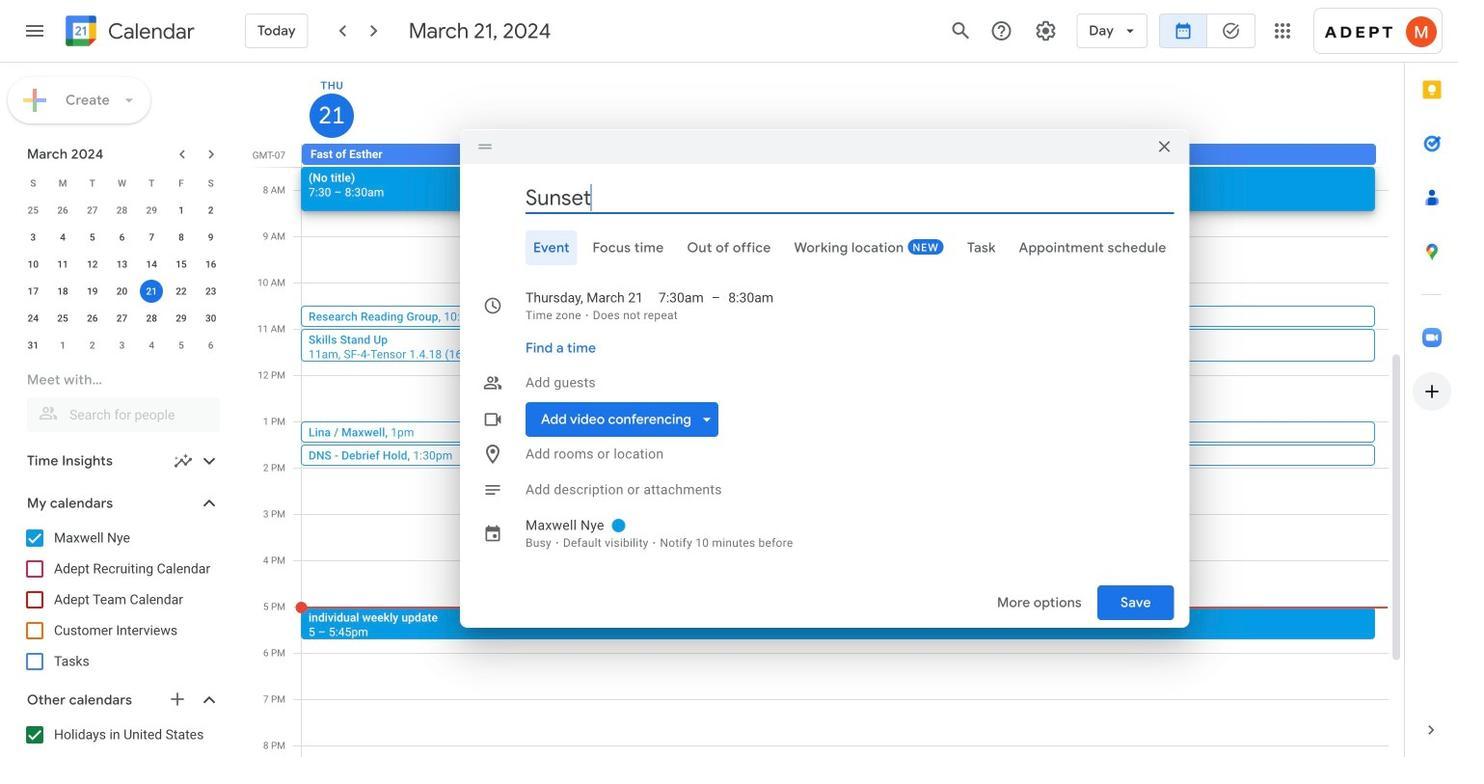 Task type: vqa. For each thing, say whether or not it's contained in the screenshot.
cell at the top of page within March 2024 grid
yes



Task type: describe. For each thing, give the bounding box(es) containing it.
march 2024 grid
[[18, 170, 226, 359]]

28 element
[[140, 307, 163, 330]]

february 25 element
[[22, 199, 45, 222]]

row up february 28 element
[[18, 170, 226, 197]]

february 29 element
[[140, 199, 163, 222]]

19 element
[[81, 280, 104, 303]]

to element
[[712, 288, 721, 308]]

february 27 element
[[81, 199, 104, 222]]

0 horizontal spatial tab list
[[475, 230, 1174, 265]]

15 element
[[170, 253, 193, 276]]

30 element
[[199, 307, 222, 330]]

25 element
[[51, 307, 74, 330]]

april 4 element
[[140, 334, 163, 357]]

8 element
[[170, 226, 193, 249]]

cell inside march 2024 "grid"
[[137, 278, 166, 305]]

17 element
[[22, 280, 45, 303]]

23 element
[[199, 280, 222, 303]]

22 element
[[170, 280, 193, 303]]

add other calendars image
[[168, 690, 187, 709]]

3 element
[[22, 226, 45, 249]]

april 3 element
[[110, 334, 134, 357]]

april 2 element
[[81, 334, 104, 357]]

main drawer image
[[23, 19, 46, 42]]

row down '20' element
[[18, 305, 226, 332]]

6 element
[[110, 226, 134, 249]]

row up add title text box
[[293, 144, 1404, 167]]

row down 13 element
[[18, 278, 226, 305]]

7 element
[[140, 226, 163, 249]]

9 element
[[199, 226, 222, 249]]

april 6 element
[[199, 334, 222, 357]]

27 element
[[110, 307, 134, 330]]

31 element
[[22, 334, 45, 357]]

21, today element
[[140, 280, 163, 303]]

18 element
[[51, 280, 74, 303]]

29 element
[[170, 307, 193, 330]]

my calendars list
[[4, 523, 239, 677]]

2 element
[[199, 199, 222, 222]]

february 26 element
[[51, 199, 74, 222]]

10 element
[[22, 253, 45, 276]]



Task type: locate. For each thing, give the bounding box(es) containing it.
cell
[[137, 278, 166, 305]]

26 element
[[81, 307, 104, 330]]

None search field
[[0, 363, 239, 432]]

row up 13 element
[[18, 224, 226, 251]]

settings menu image
[[1034, 19, 1057, 42]]

row up 6 element
[[18, 197, 226, 224]]

Add title text field
[[526, 183, 1174, 212]]

5 element
[[81, 226, 104, 249]]

12 element
[[81, 253, 104, 276]]

new element
[[908, 239, 944, 255]]

february 28 element
[[110, 199, 134, 222]]

row group
[[18, 197, 226, 359]]

16 element
[[199, 253, 222, 276]]

april 5 element
[[170, 334, 193, 357]]

14 element
[[140, 253, 163, 276]]

calendar element
[[62, 12, 195, 54]]

tab list
[[1405, 63, 1458, 703], [475, 230, 1174, 265]]

24 element
[[22, 307, 45, 330]]

4 element
[[51, 226, 74, 249]]

row down 27 element
[[18, 332, 226, 359]]

11 element
[[51, 253, 74, 276]]

grid
[[247, 63, 1404, 757]]

heading inside calendar element
[[104, 20, 195, 43]]

1 element
[[170, 199, 193, 222]]

april 1 element
[[51, 334, 74, 357]]

Search for people to meet text field
[[39, 397, 208, 432]]

thursday, march 21, today element
[[310, 94, 354, 138]]

13 element
[[110, 253, 134, 276]]

other calendars list
[[4, 719, 239, 757]]

row
[[293, 144, 1404, 167], [18, 170, 226, 197], [18, 197, 226, 224], [18, 224, 226, 251], [18, 251, 226, 278], [18, 278, 226, 305], [18, 305, 226, 332], [18, 332, 226, 359]]

1 horizontal spatial tab list
[[1405, 63, 1458, 703]]

heading
[[104, 20, 195, 43]]

column header
[[302, 63, 1389, 144]]

20 element
[[110, 280, 134, 303]]

row up '20' element
[[18, 251, 226, 278]]



